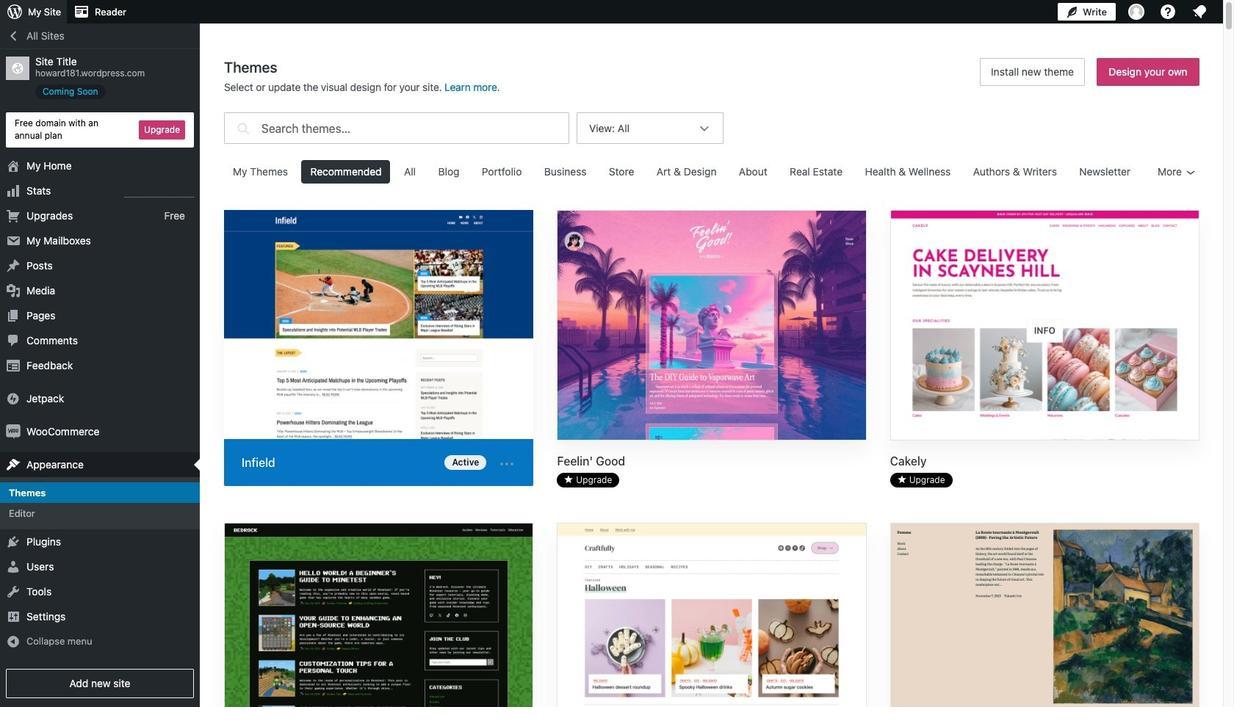 Task type: vqa. For each thing, say whether or not it's contained in the screenshot.
img
yes



Task type: describe. For each thing, give the bounding box(es) containing it.
cakely is a business theme perfect for bakers or cake makers with a vibrant colour. image
[[891, 211, 1199, 442]]

my profile image
[[1129, 4, 1145, 20]]

manage your notifications image
[[1191, 3, 1209, 21]]

1 img image from the top
[[6, 391, 21, 406]]

a passionate sports fan blog celebrating your favorite game. image
[[224, 210, 534, 442]]



Task type: locate. For each thing, give the bounding box(es) containing it.
pomme is a simple portfolio theme for painters. image
[[891, 524, 1199, 708]]

help image
[[1159, 3, 1177, 21]]

open search image
[[234, 109, 253, 148]]

a blog theme with a bold vaporwave aesthetic. its nostalgic atmosphere pays homage to the 80s and early 90s. image
[[558, 211, 866, 442]]

highest hourly views 0 image
[[124, 188, 194, 197]]

1 vertical spatial img image
[[6, 424, 21, 439]]

img image
[[6, 391, 21, 406], [6, 424, 21, 439]]

None search field
[[224, 109, 569, 148]]

a cheerful wordpress blogging theme dedicated to all things homemade and delightful. image
[[558, 524, 866, 708]]

2 img image from the top
[[6, 424, 21, 439]]

0 vertical spatial img image
[[6, 391, 21, 406]]

more options for theme infield image
[[498, 455, 516, 473]]

Search search field
[[262, 113, 569, 143]]

inspired by the iconic worlds of minecraft and minetest, bedrock is a blog theme that reminds the immersive experience of these games. image
[[225, 524, 533, 708]]



